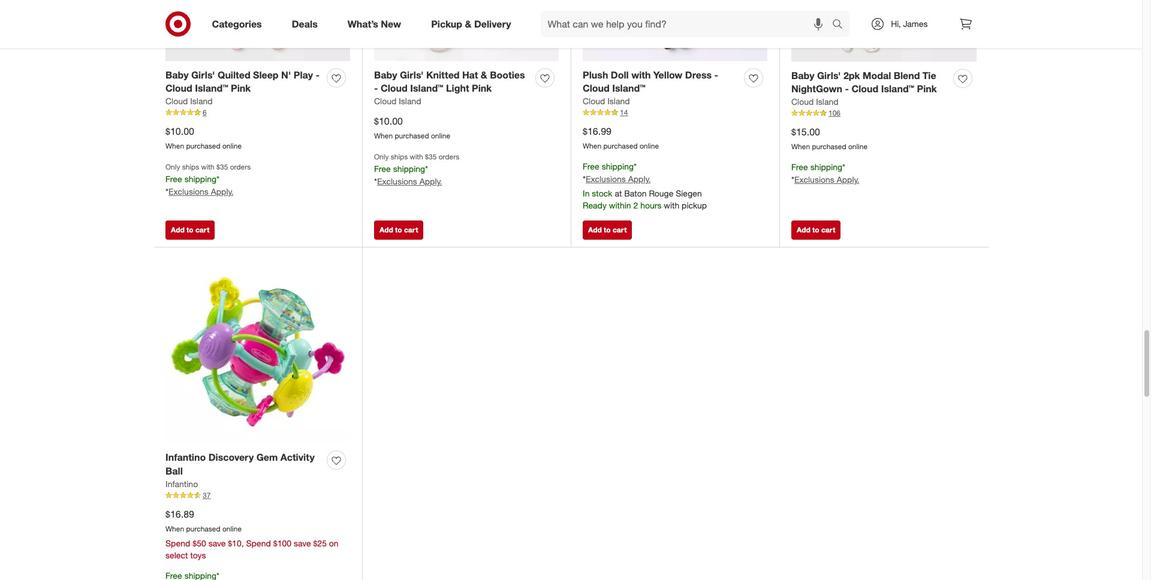Task type: locate. For each thing, give the bounding box(es) containing it.
2 to from the left
[[395, 226, 402, 235]]

0 vertical spatial ships
[[391, 152, 408, 161]]

2 add from the left
[[380, 226, 393, 235]]

baby girls' knitted hat & booties - cloud island™ light pink link
[[374, 68, 531, 96]]

gem
[[257, 452, 278, 464]]

online up free shipping * * exclusions apply. in stock at  baton rouge siegen ready within 2 hours with pickup
[[640, 142, 659, 151]]

1 horizontal spatial girls'
[[400, 69, 424, 81]]

girls' left the quilted
[[191, 69, 215, 81]]

cart
[[196, 226, 210, 235], [404, 226, 418, 235], [613, 226, 627, 235], [822, 226, 836, 235]]

island™ up 6
[[195, 82, 228, 94]]

1 vertical spatial infantino
[[166, 479, 198, 490]]

nightgown
[[792, 83, 843, 95]]

1 horizontal spatial $35
[[425, 152, 437, 161]]

cloud island link up 6
[[166, 96, 213, 108]]

ships
[[391, 152, 408, 161], [182, 163, 199, 172]]

1 vertical spatial only
[[166, 163, 180, 172]]

$50
[[193, 539, 206, 549]]

$10.00 for baby girls' knitted hat & booties - cloud island™ light pink
[[374, 115, 403, 127]]

plush doll with yellow dress - cloud island™ image
[[583, 0, 768, 61], [583, 0, 768, 61]]

girls' up the nightgown
[[818, 69, 841, 81]]

37 link
[[166, 491, 350, 501]]

1 horizontal spatial only ships with $35 orders free shipping * * exclusions apply.
[[374, 152, 460, 187]]

pink
[[231, 82, 251, 94], [472, 82, 492, 94], [918, 83, 938, 95]]

baby girls' quilted sleep n' play - cloud island™ pink
[[166, 69, 320, 94]]

0 horizontal spatial only ships with $35 orders free shipping * * exclusions apply.
[[166, 163, 251, 197]]

2 infantino from the top
[[166, 479, 198, 490]]

2 add to cart button from the left
[[374, 221, 424, 240]]

when inside $16.99 when purchased online
[[583, 142, 602, 151]]

2 horizontal spatial girls'
[[818, 69, 841, 81]]

when for plush doll with yellow dress - cloud island™
[[583, 142, 602, 151]]

categories link
[[202, 11, 277, 37]]

1 horizontal spatial $10.00
[[374, 115, 403, 127]]

at
[[615, 188, 622, 199]]

1 vertical spatial orders
[[230, 163, 251, 172]]

girls' for 2pk
[[818, 69, 841, 81]]

0 horizontal spatial ships
[[182, 163, 199, 172]]

hi, james
[[892, 19, 928, 29]]

island up 106
[[817, 97, 839, 107]]

discovery
[[209, 452, 254, 464]]

pink down hat in the top left of the page
[[472, 82, 492, 94]]

exclusions inside free shipping * * exclusions apply.
[[795, 175, 835, 185]]

2 spend from the left
[[246, 539, 271, 549]]

baby girls' 2pk modal blend tie nightgown - cloud island™ pink link
[[792, 69, 949, 96]]

1 add from the left
[[171, 226, 185, 235]]

1 add to cart button from the left
[[166, 221, 215, 240]]

purchased inside $16.89 when purchased online spend $50 save $10, spend $100 save $25 on select toys
[[186, 525, 221, 534]]

save left $25
[[294, 539, 311, 549]]

add
[[171, 226, 185, 235], [380, 226, 393, 235], [589, 226, 602, 235], [797, 226, 811, 235]]

pickup
[[431, 18, 463, 30]]

$10.00
[[374, 115, 403, 127], [166, 126, 194, 138]]

with inside free shipping * * exclusions apply. in stock at  baton rouge siegen ready within 2 hours with pickup
[[664, 200, 680, 210]]

what's new
[[348, 18, 401, 30]]

girls' for quilted
[[191, 69, 215, 81]]

2pk
[[844, 69, 861, 81]]

within
[[609, 200, 631, 210]]

island™ inside plush doll with yellow dress - cloud island™
[[613, 82, 646, 94]]

106
[[829, 109, 841, 118]]

purchased inside $16.99 when purchased online
[[604, 142, 638, 151]]

cart for baby girls' 2pk modal blend tie nightgown - cloud island™ pink
[[822, 226, 836, 235]]

- inside baby girls' 2pk modal blend tie nightgown - cloud island™ pink
[[846, 83, 849, 95]]

select
[[166, 551, 188, 561]]

activity
[[281, 452, 315, 464]]

1 infantino from the top
[[166, 452, 206, 464]]

cloud island for baby girls' knitted hat & booties - cloud island™ light pink
[[374, 96, 421, 106]]

knitted
[[427, 69, 460, 81]]

online for knitted
[[431, 131, 451, 140]]

save right $50
[[209, 539, 226, 549]]

siegen
[[676, 188, 702, 199]]

baby
[[166, 69, 189, 81], [374, 69, 397, 81], [792, 69, 815, 81]]

cloud island up 14
[[583, 96, 630, 106]]

0 vertical spatial orders
[[439, 152, 460, 161]]

when inside the $15.00 when purchased online
[[792, 142, 811, 151]]

dress
[[686, 69, 712, 81]]

2 add to cart from the left
[[380, 226, 418, 235]]

cloud island
[[166, 96, 213, 106], [374, 96, 421, 106], [583, 96, 630, 106], [792, 97, 839, 107]]

spend right the $10, at the left of the page
[[246, 539, 271, 549]]

island™ down knitted
[[411, 82, 444, 94]]

0 vertical spatial infantino
[[166, 452, 206, 464]]

baby girls' 2pk modal blend tie nightgown - cloud island™ pink image
[[792, 0, 977, 62], [792, 0, 977, 62]]

1 horizontal spatial orders
[[439, 152, 460, 161]]

online down 6 link
[[223, 142, 242, 151]]

in
[[583, 188, 590, 199]]

1 horizontal spatial pink
[[472, 82, 492, 94]]

when inside $16.89 when purchased online spend $50 save $10, spend $100 save $25 on select toys
[[166, 525, 184, 534]]

cloud
[[166, 82, 193, 94], [381, 82, 408, 94], [583, 82, 610, 94], [852, 83, 879, 95], [166, 96, 188, 106], [374, 96, 397, 106], [583, 96, 606, 106], [792, 97, 814, 107]]

orders
[[439, 152, 460, 161], [230, 163, 251, 172]]

pink inside baby girls' 2pk modal blend tie nightgown - cloud island™ pink
[[918, 83, 938, 95]]

baby inside baby girls' 2pk modal blend tie nightgown - cloud island™ pink
[[792, 69, 815, 81]]

when for baby girls' 2pk modal blend tie nightgown - cloud island™ pink
[[792, 142, 811, 151]]

3 add to cart button from the left
[[583, 221, 633, 240]]

1 cart from the left
[[196, 226, 210, 235]]

1 horizontal spatial baby
[[374, 69, 397, 81]]

0 horizontal spatial save
[[209, 539, 226, 549]]

baby girls' knitted hat & booties - cloud island™ light pink
[[374, 69, 525, 94]]

14
[[620, 108, 628, 117]]

delivery
[[474, 18, 511, 30]]

0 vertical spatial only
[[374, 152, 389, 161]]

cloud island link up 14
[[583, 96, 630, 108]]

doll
[[611, 69, 629, 81]]

& right pickup at the top
[[465, 18, 472, 30]]

$10.00 when purchased online down 6
[[166, 126, 242, 151]]

4 add to cart from the left
[[797, 226, 836, 235]]

when for baby girls' quilted sleep n' play - cloud island™ pink
[[166, 142, 184, 151]]

cloud inside the baby girls' knitted hat & booties - cloud island™ light pink
[[381, 82, 408, 94]]

online down light
[[431, 131, 451, 140]]

online inside $16.89 when purchased online spend $50 save $10, spend $100 save $25 on select toys
[[223, 525, 242, 534]]

$35 for pink
[[217, 163, 228, 172]]

spend
[[166, 539, 190, 549], [246, 539, 271, 549]]

baby down new
[[374, 69, 397, 81]]

cloud inside baby girls' quilted sleep n' play - cloud island™ pink
[[166, 82, 193, 94]]

add for baby girls' 2pk modal blend tie nightgown - cloud island™ pink
[[797, 226, 811, 235]]

$15.00
[[792, 126, 821, 138]]

save
[[209, 539, 226, 549], [294, 539, 311, 549]]

1 to from the left
[[187, 226, 194, 235]]

0 horizontal spatial $10.00 when purchased online
[[166, 126, 242, 151]]

4 add to cart button from the left
[[792, 221, 841, 240]]

1 vertical spatial &
[[481, 69, 488, 81]]

0 horizontal spatial spend
[[166, 539, 190, 549]]

3 add to cart from the left
[[589, 226, 627, 235]]

apply.
[[629, 174, 651, 184], [837, 175, 860, 185], [420, 176, 442, 187], [211, 187, 234, 197]]

0 horizontal spatial orders
[[230, 163, 251, 172]]

0 horizontal spatial baby
[[166, 69, 189, 81]]

infantino discovery gem activity ball
[[166, 452, 315, 478]]

- inside plush doll with yellow dress - cloud island™
[[715, 69, 719, 81]]

4 add from the left
[[797, 226, 811, 235]]

1 horizontal spatial $10.00 when purchased online
[[374, 115, 451, 140]]

shipping inside free shipping * * exclusions apply.
[[811, 162, 843, 172]]

2 horizontal spatial pink
[[918, 83, 938, 95]]

$16.99
[[583, 126, 612, 138]]

- inside the baby girls' knitted hat & booties - cloud island™ light pink
[[374, 82, 378, 94]]

1 horizontal spatial &
[[481, 69, 488, 81]]

when for infantino discovery gem activity ball
[[166, 525, 184, 534]]

baby girls' knitted hat & booties - cloud island™ light pink image
[[374, 0, 559, 61], [374, 0, 559, 61]]

island
[[190, 96, 213, 106], [399, 96, 421, 106], [608, 96, 630, 106], [817, 97, 839, 107]]

baby for baby girls' knitted hat & booties - cloud island™ light pink
[[374, 69, 397, 81]]

$10.00 when purchased online for light
[[374, 115, 451, 140]]

to
[[187, 226, 194, 235], [395, 226, 402, 235], [604, 226, 611, 235], [813, 226, 820, 235]]

play
[[294, 69, 313, 81]]

spend up select
[[166, 539, 190, 549]]

only ships with $35 orders free shipping * * exclusions apply. for pink
[[166, 163, 251, 197]]

island™ down doll
[[613, 82, 646, 94]]

pink down the quilted
[[231, 82, 251, 94]]

ball
[[166, 466, 183, 478]]

exclusions apply. button
[[586, 173, 651, 185], [795, 174, 860, 186], [377, 176, 442, 188], [169, 186, 234, 198]]

on
[[329, 539, 339, 549]]

add to cart button for baby girls' quilted sleep n' play - cloud island™ pink
[[166, 221, 215, 240]]

online inside $16.99 when purchased online
[[640, 142, 659, 151]]

What can we help you find? suggestions appear below search field
[[541, 11, 836, 37]]

cart for plush doll with yellow dress - cloud island™
[[613, 226, 627, 235]]

pink inside baby girls' quilted sleep n' play - cloud island™ pink
[[231, 82, 251, 94]]

only ships with $35 orders free shipping * * exclusions apply.
[[374, 152, 460, 187], [166, 163, 251, 197]]

infantino
[[166, 452, 206, 464], [166, 479, 198, 490]]

only
[[374, 152, 389, 161], [166, 163, 180, 172]]

0 horizontal spatial girls'
[[191, 69, 215, 81]]

1 horizontal spatial save
[[294, 539, 311, 549]]

cloud island link for baby girls' 2pk modal blend tie nightgown - cloud island™ pink
[[792, 96, 839, 108]]

girls'
[[191, 69, 215, 81], [400, 69, 424, 81], [818, 69, 841, 81]]

cloud island link
[[166, 96, 213, 108], [374, 96, 421, 108], [583, 96, 630, 108], [792, 96, 839, 108]]

yellow
[[654, 69, 683, 81]]

1 horizontal spatial ships
[[391, 152, 408, 161]]

3 to from the left
[[604, 226, 611, 235]]

4 cart from the left
[[822, 226, 836, 235]]

girls' inside baby girls' 2pk modal blend tie nightgown - cloud island™ pink
[[818, 69, 841, 81]]

0 vertical spatial &
[[465, 18, 472, 30]]

infantino up ball on the bottom left
[[166, 452, 206, 464]]

online up the $10, at the left of the page
[[223, 525, 242, 534]]

blend
[[894, 69, 921, 81]]

infantino down ball on the bottom left
[[166, 479, 198, 490]]

baby left the quilted
[[166, 69, 189, 81]]

1 horizontal spatial only
[[374, 152, 389, 161]]

4 to from the left
[[813, 226, 820, 235]]

1 horizontal spatial spend
[[246, 539, 271, 549]]

when
[[374, 131, 393, 140], [166, 142, 184, 151], [583, 142, 602, 151], [792, 142, 811, 151], [166, 525, 184, 534]]

n'
[[281, 69, 291, 81]]

island for with
[[608, 96, 630, 106]]

1 vertical spatial $35
[[217, 163, 228, 172]]

girls' inside the baby girls' knitted hat & booties - cloud island™ light pink
[[400, 69, 424, 81]]

pink inside the baby girls' knitted hat & booties - cloud island™ light pink
[[472, 82, 492, 94]]

online inside the $15.00 when purchased online
[[849, 142, 868, 151]]

baby up the nightgown
[[792, 69, 815, 81]]

2 cart from the left
[[404, 226, 418, 235]]

baby girls' quilted sleep n' play - cloud island™ pink link
[[166, 68, 322, 96]]

$10.00 when purchased online for pink
[[166, 126, 242, 151]]

sleep
[[253, 69, 279, 81]]

girls' inside baby girls' quilted sleep n' play - cloud island™ pink
[[191, 69, 215, 81]]

infantino link
[[166, 479, 198, 491]]

plush doll with yellow dress - cloud island™
[[583, 69, 719, 94]]

deals link
[[282, 11, 333, 37]]

ready
[[583, 200, 607, 210]]

add to cart for baby girls' 2pk modal blend tie nightgown - cloud island™ pink
[[797, 226, 836, 235]]

island™ inside baby girls' quilted sleep n' play - cloud island™ pink
[[195, 82, 228, 94]]

baby inside baby girls' quilted sleep n' play - cloud island™ pink
[[166, 69, 189, 81]]

cart for baby girls' knitted hat & booties - cloud island™ light pink
[[404, 226, 418, 235]]

baby girls' quilted sleep n' play - cloud island™ pink image
[[166, 0, 350, 61], [166, 0, 350, 61]]

free inside free shipping * * exclusions apply. in stock at  baton rouge siegen ready within 2 hours with pickup
[[583, 161, 600, 172]]

island up 6
[[190, 96, 213, 106]]

3 cart from the left
[[613, 226, 627, 235]]

purchased for baby girls' quilted sleep n' play - cloud island™ pink
[[186, 142, 221, 151]]

baby inside the baby girls' knitted hat & booties - cloud island™ light pink
[[374, 69, 397, 81]]

purchased for plush doll with yellow dress - cloud island™
[[604, 142, 638, 151]]

$10.00 when purchased online
[[374, 115, 451, 140], [166, 126, 242, 151]]

shipping
[[602, 161, 634, 172], [811, 162, 843, 172], [393, 164, 425, 174], [185, 174, 217, 184]]

online
[[431, 131, 451, 140], [223, 142, 242, 151], [640, 142, 659, 151], [849, 142, 868, 151], [223, 525, 242, 534]]

infantino inside 'infantino discovery gem activity ball'
[[166, 452, 206, 464]]

6 link
[[166, 108, 350, 118]]

cloud island down the nightgown
[[792, 97, 839, 107]]

$16.89
[[166, 509, 194, 521]]

online up free shipping * * exclusions apply.
[[849, 142, 868, 151]]

with
[[632, 69, 651, 81], [410, 152, 423, 161], [201, 163, 215, 172], [664, 200, 680, 210]]

0 horizontal spatial pink
[[231, 82, 251, 94]]

cloud island up 6
[[166, 96, 213, 106]]

& right hat in the top left of the page
[[481, 69, 488, 81]]

tie
[[923, 69, 937, 81]]

cloud island link down the nightgown
[[792, 96, 839, 108]]

cloud island down the baby girls' knitted hat & booties - cloud island™ light pink
[[374, 96, 421, 106]]

purchased inside the $15.00 when purchased online
[[813, 142, 847, 151]]

0 horizontal spatial $35
[[217, 163, 228, 172]]

0 vertical spatial $35
[[425, 152, 437, 161]]

girls' left knitted
[[400, 69, 424, 81]]

0 horizontal spatial &
[[465, 18, 472, 30]]

$10.00 when purchased online down the baby girls' knitted hat & booties - cloud island™ light pink
[[374, 115, 451, 140]]

cloud island for baby girls' 2pk modal blend tie nightgown - cloud island™ pink
[[792, 97, 839, 107]]

0 horizontal spatial only
[[166, 163, 180, 172]]

&
[[465, 18, 472, 30], [481, 69, 488, 81]]

0 horizontal spatial $10.00
[[166, 126, 194, 138]]

6
[[203, 108, 207, 117]]

1 spend from the left
[[166, 539, 190, 549]]

1 add to cart from the left
[[171, 226, 210, 235]]

modal
[[863, 69, 892, 81]]

island down the baby girls' knitted hat & booties - cloud island™ light pink
[[399, 96, 421, 106]]

pink down tie
[[918, 83, 938, 95]]

exclusions inside free shipping * * exclusions apply. in stock at  baton rouge siegen ready within 2 hours with pickup
[[586, 174, 626, 184]]

37
[[203, 491, 211, 500]]

island™ down blend
[[882, 83, 915, 95]]

when for baby girls' knitted hat & booties - cloud island™ light pink
[[374, 131, 393, 140]]

free
[[583, 161, 600, 172], [792, 162, 809, 172], [374, 164, 391, 174], [166, 174, 182, 184]]

1 vertical spatial ships
[[182, 163, 199, 172]]

cloud island link for baby girls' knitted hat & booties - cloud island™ light pink
[[374, 96, 421, 108]]

island up 14
[[608, 96, 630, 106]]

2 horizontal spatial baby
[[792, 69, 815, 81]]

*
[[634, 161, 637, 172], [843, 162, 846, 172], [425, 164, 428, 174], [583, 174, 586, 184], [217, 174, 220, 184], [792, 175, 795, 185], [374, 176, 377, 187], [166, 187, 169, 197]]

cloud inside baby girls' 2pk modal blend tie nightgown - cloud island™ pink
[[852, 83, 879, 95]]

infantino discovery gem activity ball image
[[166, 260, 350, 444], [166, 260, 350, 444]]

3 add from the left
[[589, 226, 602, 235]]

$16.89 when purchased online spend $50 save $10, spend $100 save $25 on select toys
[[166, 509, 339, 561]]

cloud island link down the baby girls' knitted hat & booties - cloud island™ light pink
[[374, 96, 421, 108]]



Task type: vqa. For each thing, say whether or not it's contained in the screenshot.
add to cart
yes



Task type: describe. For each thing, give the bounding box(es) containing it.
online for 2pk
[[849, 142, 868, 151]]

cloud island for plush doll with yellow dress - cloud island™
[[583, 96, 630, 106]]

plush
[[583, 69, 609, 81]]

hat
[[463, 69, 478, 81]]

free inside free shipping * * exclusions apply.
[[792, 162, 809, 172]]

online for gem
[[223, 525, 242, 534]]

cart for baby girls' quilted sleep n' play - cloud island™ pink
[[196, 226, 210, 235]]

infantino discovery gem activity ball link
[[166, 451, 322, 479]]

purchased for baby girls' knitted hat & booties - cloud island™ light pink
[[395, 131, 429, 140]]

search button
[[827, 11, 856, 40]]

orders for pink
[[230, 163, 251, 172]]

$25
[[313, 539, 327, 549]]

purchased for infantino discovery gem activity ball
[[186, 525, 221, 534]]

purchased for baby girls' 2pk modal blend tie nightgown - cloud island™ pink
[[813, 142, 847, 151]]

rouge
[[649, 188, 674, 199]]

add to cart button for baby girls' knitted hat & booties - cloud island™ light pink
[[374, 221, 424, 240]]

girls' for knitted
[[400, 69, 424, 81]]

cloud inside plush doll with yellow dress - cloud island™
[[583, 82, 610, 94]]

infantino for infantino discovery gem activity ball
[[166, 452, 206, 464]]

search
[[827, 19, 856, 31]]

hi,
[[892, 19, 901, 29]]

add to cart for baby girls' knitted hat & booties - cloud island™ light pink
[[380, 226, 418, 235]]

shipping inside free shipping * * exclusions apply. in stock at  baton rouge siegen ready within 2 hours with pickup
[[602, 161, 634, 172]]

online for with
[[640, 142, 659, 151]]

pickup & delivery link
[[421, 11, 526, 37]]

baton
[[625, 188, 647, 199]]

$10,
[[228, 539, 244, 549]]

106 link
[[792, 108, 977, 119]]

online for quilted
[[223, 142, 242, 151]]

add to cart for plush doll with yellow dress - cloud island™
[[589, 226, 627, 235]]

what's new link
[[338, 11, 416, 37]]

quilted
[[218, 69, 251, 81]]

- inside baby girls' quilted sleep n' play - cloud island™ pink
[[316, 69, 320, 81]]

1 save from the left
[[209, 539, 226, 549]]

to for baby girls' quilted sleep n' play - cloud island™ pink
[[187, 226, 194, 235]]

$35 for light
[[425, 152, 437, 161]]

island™ inside baby girls' 2pk modal blend tie nightgown - cloud island™ pink
[[882, 83, 915, 95]]

baby girls' 2pk modal blend tie nightgown - cloud island™ pink
[[792, 69, 938, 95]]

add to cart button for plush doll with yellow dress - cloud island™
[[583, 221, 633, 240]]

pickup
[[682, 200, 707, 210]]

add for baby girls' knitted hat & booties - cloud island™ light pink
[[380, 226, 393, 235]]

categories
[[212, 18, 262, 30]]

only ships with $35 orders free shipping * * exclusions apply. for light
[[374, 152, 460, 187]]

add to cart button for baby girls' 2pk modal blend tie nightgown - cloud island™ pink
[[792, 221, 841, 240]]

& inside the baby girls' knitted hat & booties - cloud island™ light pink
[[481, 69, 488, 81]]

cloud island link for plush doll with yellow dress - cloud island™
[[583, 96, 630, 108]]

2 save from the left
[[294, 539, 311, 549]]

ships for baby girls' quilted sleep n' play - cloud island™ pink
[[182, 163, 199, 172]]

toys
[[190, 551, 206, 561]]

cloud island for baby girls' quilted sleep n' play - cloud island™ pink
[[166, 96, 213, 106]]

apply. inside free shipping * * exclusions apply.
[[837, 175, 860, 185]]

2
[[634, 200, 638, 210]]

pickup & delivery
[[431, 18, 511, 30]]

add for baby girls' quilted sleep n' play - cloud island™ pink
[[171, 226, 185, 235]]

with inside plush doll with yellow dress - cloud island™
[[632, 69, 651, 81]]

ships for baby girls' knitted hat & booties - cloud island™ light pink
[[391, 152, 408, 161]]

infantino for infantino
[[166, 479, 198, 490]]

orders for light
[[439, 152, 460, 161]]

stock
[[592, 188, 613, 199]]

baby for baby girls' quilted sleep n' play - cloud island™ pink
[[166, 69, 189, 81]]

add to cart for baby girls' quilted sleep n' play - cloud island™ pink
[[171, 226, 210, 235]]

plush doll with yellow dress - cloud island™ link
[[583, 68, 740, 96]]

$100
[[273, 539, 292, 549]]

free shipping * * exclusions apply. in stock at  baton rouge siegen ready within 2 hours with pickup
[[583, 161, 707, 210]]

only for baby girls' knitted hat & booties - cloud island™ light pink
[[374, 152, 389, 161]]

what's
[[348, 18, 379, 30]]

14 link
[[583, 108, 768, 118]]

island for 2pk
[[817, 97, 839, 107]]

to for baby girls' knitted hat & booties - cloud island™ light pink
[[395, 226, 402, 235]]

booties
[[490, 69, 525, 81]]

cloud island link for baby girls' quilted sleep n' play - cloud island™ pink
[[166, 96, 213, 108]]

free shipping * * exclusions apply.
[[792, 162, 860, 185]]

james
[[904, 19, 928, 29]]

only for baby girls' quilted sleep n' play - cloud island™ pink
[[166, 163, 180, 172]]

island for knitted
[[399, 96, 421, 106]]

new
[[381, 18, 401, 30]]

to for baby girls' 2pk modal blend tie nightgown - cloud island™ pink
[[813, 226, 820, 235]]

$15.00 when purchased online
[[792, 126, 868, 151]]

pink for -
[[472, 82, 492, 94]]

island for quilted
[[190, 96, 213, 106]]

deals
[[292, 18, 318, 30]]

apply. inside free shipping * * exclusions apply. in stock at  baton rouge siegen ready within 2 hours with pickup
[[629, 174, 651, 184]]

$16.99 when purchased online
[[583, 126, 659, 151]]

$10.00 for baby girls' quilted sleep n' play - cloud island™ pink
[[166, 126, 194, 138]]

hours
[[641, 200, 662, 210]]

light
[[446, 82, 469, 94]]

add for plush doll with yellow dress - cloud island™
[[589, 226, 602, 235]]

to for plush doll with yellow dress - cloud island™
[[604, 226, 611, 235]]

pink for nightgown
[[918, 83, 938, 95]]

island™ inside the baby girls' knitted hat & booties - cloud island™ light pink
[[411, 82, 444, 94]]

baby for baby girls' 2pk modal blend tie nightgown - cloud island™ pink
[[792, 69, 815, 81]]



